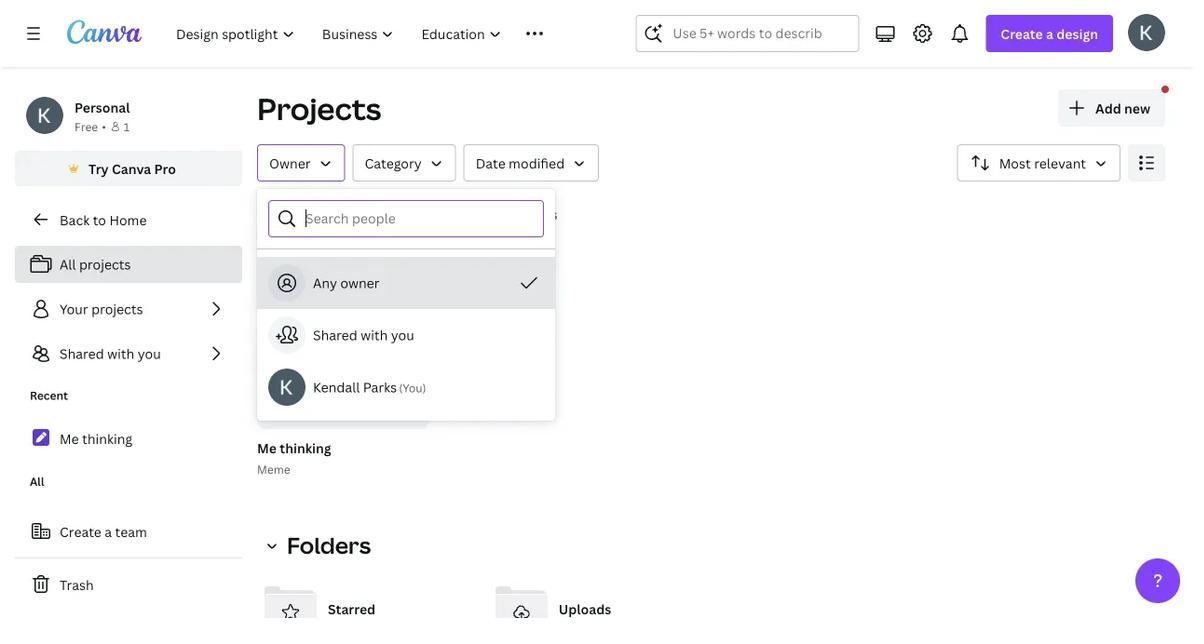 Task type: vqa. For each thing, say whether or not it's contained in the screenshot.
right 'if'
no



Task type: locate. For each thing, give the bounding box(es) containing it.
me inside me thinking meme
[[257, 439, 277, 457]]

0 horizontal spatial a
[[105, 523, 112, 541]]

create inside create a team button
[[60, 523, 101, 541]]

0 vertical spatial recent
[[257, 256, 335, 286]]

me thinking meme
[[257, 439, 331, 477]]

0 horizontal spatial with
[[107, 345, 134, 363]]

your projects link
[[15, 291, 242, 328]]

1 horizontal spatial thinking
[[280, 439, 331, 457]]

list box containing any owner
[[257, 257, 555, 414]]

0 horizontal spatial recent
[[30, 388, 68, 403]]

you up kendall parks option
[[391, 327, 414, 344]]

top level navigation element
[[164, 15, 591, 52], [164, 15, 591, 52]]

with inside button
[[361, 327, 388, 344]]

any
[[313, 274, 337, 292]]

)
[[423, 381, 426, 396]]

create
[[1001, 25, 1043, 42], [60, 523, 101, 541]]

a
[[1046, 25, 1054, 42], [105, 523, 112, 541]]

1 vertical spatial a
[[105, 523, 112, 541]]

folders up starred link
[[287, 531, 371, 561]]

date modified
[[476, 154, 565, 172]]

most relevant
[[999, 154, 1086, 172]]

shared with you down your projects
[[60, 345, 161, 363]]

None search field
[[636, 15, 859, 52]]

all inside list
[[60, 256, 76, 273]]

1 vertical spatial with
[[107, 345, 134, 363]]

0 vertical spatial projects
[[79, 256, 131, 273]]

a left team
[[105, 523, 112, 541]]

recent
[[257, 256, 335, 286], [30, 388, 68, 403]]

list
[[15, 246, 242, 373]]

any owner option
[[257, 257, 555, 309]]

0 horizontal spatial thinking
[[82, 430, 132, 448]]

shared down your
[[60, 345, 104, 363]]

1 horizontal spatial me
[[257, 439, 277, 457]]

0 vertical spatial create
[[1001, 25, 1043, 42]]

2 horizontal spatial all
[[265, 205, 281, 223]]

add new
[[1096, 99, 1151, 117]]

Sort by button
[[957, 144, 1121, 182]]

trash link
[[15, 566, 242, 604]]

0 vertical spatial with
[[361, 327, 388, 344]]

shared with you inside list
[[60, 345, 161, 363]]

recent down "all" button
[[257, 256, 335, 286]]

Category button
[[353, 144, 456, 182]]

projects
[[257, 89, 381, 129]]

Owner button
[[257, 144, 345, 182]]

0 horizontal spatial me
[[60, 430, 79, 448]]

list box
[[257, 257, 555, 414]]

kendall parks option
[[257, 361, 555, 414]]

shared up the kendall
[[313, 327, 357, 344]]

1 vertical spatial all
[[60, 256, 76, 273]]

designs
[[418, 205, 468, 223]]

create left design
[[1001, 25, 1043, 42]]

1 vertical spatial shared
[[60, 345, 104, 363]]

0 vertical spatial all
[[265, 205, 281, 223]]

all inside button
[[265, 205, 281, 223]]

(
[[399, 381, 403, 396]]

•
[[102, 119, 106, 134]]

me
[[60, 430, 79, 448], [257, 439, 277, 457]]

you
[[391, 327, 414, 344], [138, 345, 161, 363]]

thinking for me thinking meme
[[280, 439, 331, 457]]

0 vertical spatial shared with you
[[313, 327, 414, 344]]

starred
[[328, 600, 376, 618]]

thinking inside me thinking meme
[[280, 439, 331, 457]]

list containing all projects
[[15, 246, 242, 373]]

me inside 'link'
[[60, 430, 79, 448]]

shared with you link
[[15, 335, 242, 373]]

trash
[[60, 576, 94, 594]]

meme
[[257, 462, 290, 477]]

1 vertical spatial shared with you
[[60, 345, 161, 363]]

1 vertical spatial you
[[138, 345, 161, 363]]

projects right your
[[91, 300, 143, 318]]

folders inside folders button
[[326, 205, 374, 223]]

a inside create a team button
[[105, 523, 112, 541]]

folders button
[[319, 197, 381, 232]]

projects
[[79, 256, 131, 273], [91, 300, 143, 318]]

thinking up meme at the left of the page
[[280, 439, 331, 457]]

all
[[265, 205, 281, 223], [60, 256, 76, 273], [30, 474, 44, 490]]

uploads
[[559, 600, 611, 618]]

folders
[[326, 205, 374, 223], [287, 531, 371, 561]]

projects for all projects
[[79, 256, 131, 273]]

1 horizontal spatial shared
[[313, 327, 357, 344]]

shared with you
[[313, 327, 414, 344], [60, 345, 161, 363]]

a inside create a design dropdown button
[[1046, 25, 1054, 42]]

thinking down shared with you link
[[82, 430, 132, 448]]

free •
[[75, 119, 106, 134]]

any owner
[[313, 274, 380, 292]]

0 horizontal spatial you
[[138, 345, 161, 363]]

try
[[89, 160, 109, 177]]

owner
[[269, 154, 311, 172]]

0 vertical spatial you
[[391, 327, 414, 344]]

0 vertical spatial shared
[[313, 327, 357, 344]]

date
[[476, 154, 506, 172]]

1 vertical spatial recent
[[30, 388, 68, 403]]

2 vertical spatial all
[[30, 474, 44, 490]]

with
[[361, 327, 388, 344], [107, 345, 134, 363]]

design
[[1057, 25, 1098, 42]]

shared with you inside button
[[313, 327, 414, 344]]

0 vertical spatial a
[[1046, 25, 1054, 42]]

shared with you button
[[257, 309, 555, 361]]

back to home
[[60, 211, 147, 229]]

1 horizontal spatial you
[[391, 327, 414, 344]]

with up kendall parks ( you )
[[361, 327, 388, 344]]

1 vertical spatial create
[[60, 523, 101, 541]]

1 horizontal spatial create
[[1001, 25, 1043, 42]]

create left team
[[60, 523, 101, 541]]

1 horizontal spatial a
[[1046, 25, 1054, 42]]

any owner button
[[257, 257, 555, 309]]

a for design
[[1046, 25, 1054, 42]]

0 horizontal spatial shared with you
[[60, 345, 161, 363]]

1 vertical spatial projects
[[91, 300, 143, 318]]

with down your projects link on the left of the page
[[107, 345, 134, 363]]

all button
[[257, 197, 289, 232]]

shared inside button
[[313, 327, 357, 344]]

thinking
[[82, 430, 132, 448], [280, 439, 331, 457]]

you down your projects link on the left of the page
[[138, 345, 161, 363]]

starred link
[[257, 576, 473, 619]]

folders button
[[257, 527, 382, 565]]

folders down category
[[326, 205, 374, 223]]

you for shared with you link
[[138, 345, 161, 363]]

shared with you for shared with you button
[[313, 327, 414, 344]]

category
[[365, 154, 422, 172]]

shared
[[313, 327, 357, 344], [60, 345, 104, 363]]

shared inside list
[[60, 345, 104, 363]]

1 horizontal spatial with
[[361, 327, 388, 344]]

shared with you down owner
[[313, 327, 414, 344]]

add
[[1096, 99, 1121, 117]]

projects down the back to home
[[79, 256, 131, 273]]

you inside button
[[391, 327, 414, 344]]

thinking inside 'link'
[[82, 430, 132, 448]]

0 vertical spatial folders
[[326, 205, 374, 223]]

Date modified button
[[464, 144, 599, 182]]

0 horizontal spatial create
[[60, 523, 101, 541]]

1 vertical spatial folders
[[287, 531, 371, 561]]

1 horizontal spatial all
[[60, 256, 76, 273]]

shared for shared with you button
[[313, 327, 357, 344]]

a left design
[[1046, 25, 1054, 42]]

recent up me thinking at bottom left
[[30, 388, 68, 403]]

try canva pro button
[[15, 151, 242, 186]]

create inside create a design dropdown button
[[1001, 25, 1043, 42]]

1 horizontal spatial shared with you
[[313, 327, 414, 344]]

with inside list
[[107, 345, 134, 363]]

back to home link
[[15, 201, 242, 238]]

0 horizontal spatial shared
[[60, 345, 104, 363]]



Task type: describe. For each thing, give the bounding box(es) containing it.
a for team
[[105, 523, 112, 541]]

back
[[60, 211, 90, 229]]

home
[[109, 211, 147, 229]]

me for me thinking meme
[[257, 439, 277, 457]]

images
[[513, 205, 558, 223]]

owner
[[340, 274, 380, 292]]

add new button
[[1058, 89, 1165, 127]]

your
[[60, 300, 88, 318]]

thinking for me thinking
[[82, 430, 132, 448]]

most
[[999, 154, 1031, 172]]

Search search field
[[673, 16, 822, 51]]

designs button
[[411, 197, 475, 232]]

shared for shared with you link
[[60, 345, 104, 363]]

0 horizontal spatial all
[[30, 474, 44, 490]]

shared with you option
[[257, 309, 555, 361]]

modified
[[509, 154, 565, 172]]

me thinking button
[[257, 437, 331, 460]]

pro
[[154, 160, 176, 177]]

me thinking link
[[15, 419, 242, 459]]

with for shared with you button
[[361, 327, 388, 344]]

you for shared with you button
[[391, 327, 414, 344]]

canva
[[112, 160, 151, 177]]

kendall parks ( you )
[[313, 379, 426, 396]]

shared with you for shared with you link
[[60, 345, 161, 363]]

all for "all" button
[[265, 205, 281, 223]]

folders inside folders dropdown button
[[287, 531, 371, 561]]

me for me thinking
[[60, 430, 79, 448]]

try canva pro
[[89, 160, 176, 177]]

your projects
[[60, 300, 143, 318]]

new
[[1124, 99, 1151, 117]]

images button
[[505, 197, 565, 232]]

all for all projects
[[60, 256, 76, 273]]

team
[[115, 523, 147, 541]]

relevant
[[1034, 154, 1086, 172]]

with for shared with you link
[[107, 345, 134, 363]]

create a design
[[1001, 25, 1098, 42]]

create a team button
[[15, 513, 242, 551]]

1 horizontal spatial recent
[[257, 256, 335, 286]]

to
[[93, 211, 106, 229]]

uploads link
[[488, 576, 704, 619]]

kendall
[[313, 379, 360, 396]]

all projects link
[[15, 246, 242, 283]]

Search people search field
[[306, 201, 532, 237]]

all projects
[[60, 256, 131, 273]]

you
[[403, 381, 423, 396]]

1
[[124, 119, 130, 134]]

parks
[[363, 379, 397, 396]]

create for create a design
[[1001, 25, 1043, 42]]

create a design button
[[986, 15, 1113, 52]]

create a team
[[60, 523, 147, 541]]

kendall parks image
[[1128, 14, 1165, 51]]

projects for your projects
[[91, 300, 143, 318]]

personal
[[75, 98, 130, 116]]

create for create a team
[[60, 523, 101, 541]]

me thinking
[[60, 430, 132, 448]]

free
[[75, 119, 98, 134]]



